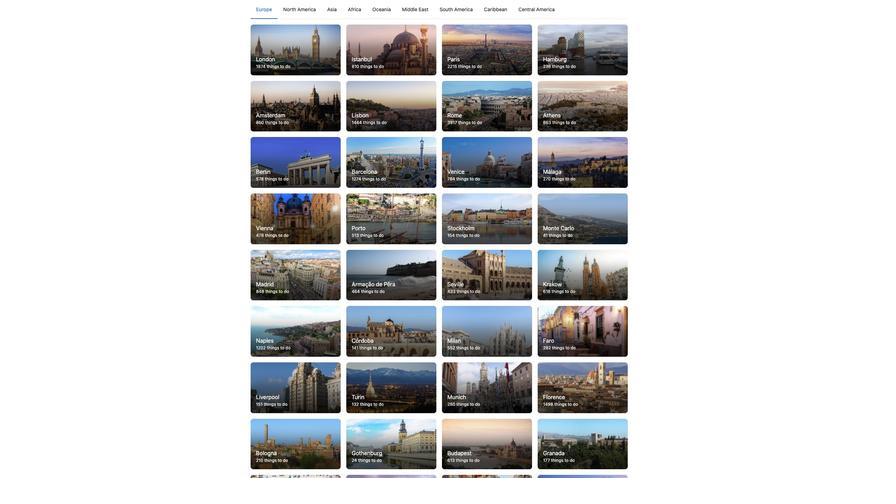 Task type: vqa. For each thing, say whether or not it's contained in the screenshot.


Task type: locate. For each thing, give the bounding box(es) containing it.
do right 154
[[475, 233, 480, 238]]

1274
[[352, 176, 361, 182]]

things for faro
[[552, 345, 565, 351]]

to inside paris 2215 things to do
[[472, 64, 476, 69]]

things inside seville 433 things to do
[[457, 289, 469, 294]]

paris image
[[442, 25, 532, 75]]

oceania button
[[367, 0, 397, 19]]

to down stockholm
[[470, 233, 474, 238]]

do for vienna
[[284, 233, 289, 238]]

things down the monte
[[549, 233, 561, 238]]

to right 280 at the right bottom of the page
[[470, 402, 474, 407]]

florence image
[[538, 363, 628, 413]]

to for madrid
[[279, 289, 283, 294]]

to for bologna
[[278, 458, 282, 463]]

618
[[543, 289, 551, 294]]

things inside paris 2215 things to do
[[458, 64, 471, 69]]

to inside seville 433 things to do
[[470, 289, 474, 294]]

rome image
[[442, 81, 532, 132]]

things down budapest
[[456, 458, 468, 463]]

things for milan
[[457, 345, 469, 351]]

to for krakow
[[565, 289, 569, 294]]

177
[[543, 458, 550, 463]]

to down granada
[[565, 458, 569, 463]]

do right the 848 in the left bottom of the page
[[284, 289, 289, 294]]

do for munich
[[475, 402, 480, 407]]

florence 1498 things to do
[[543, 394, 578, 407]]

to inside "madrid 848 things to do"
[[279, 289, 283, 294]]

things for naples
[[267, 345, 279, 351]]

do right 1202
[[286, 345, 291, 351]]

to right 1202
[[280, 345, 284, 351]]

to for málaga
[[566, 176, 570, 182]]

0 horizontal spatial america
[[298, 6, 316, 12]]

america inside 'button'
[[536, 6, 555, 12]]

bologna
[[256, 450, 277, 457]]

naples image
[[251, 306, 341, 357]]

do inside "budapest 613 things to do"
[[475, 458, 480, 463]]

to for faro
[[566, 345, 570, 351]]

things down berlin on the top left of the page
[[265, 176, 277, 182]]

things down seville
[[457, 289, 469, 294]]

to for paris
[[472, 64, 476, 69]]

athens image
[[538, 81, 628, 132]]

america
[[298, 6, 316, 12], [454, 6, 473, 12], [536, 6, 555, 12]]

faro
[[543, 338, 554, 344]]

things down hamburg
[[552, 64, 565, 69]]

to inside faro 282 things to do
[[566, 345, 570, 351]]

do up ljubljana image
[[570, 458, 575, 463]]

things down madrid
[[265, 289, 278, 294]]

433
[[448, 289, 456, 294]]

do for gothenburg
[[377, 458, 382, 463]]

things down the london
[[267, 64, 279, 69]]

paris 2215 things to do
[[448, 56, 482, 69]]

tab list
[[251, 0, 628, 19]]

paris
[[448, 56, 460, 62]]

3917
[[448, 120, 457, 125]]

613
[[448, 458, 455, 463]]

to inside athens 863 things to do
[[566, 120, 570, 125]]

do right 1444
[[382, 120, 387, 125]]

to inside granada 177 things to do
[[565, 458, 569, 463]]

things inside athens 863 things to do
[[553, 120, 565, 125]]

barcelona image
[[346, 137, 436, 188]]

do inside naples 1202 things to do
[[286, 345, 291, 351]]

things down granada
[[551, 458, 564, 463]]

things for budapest
[[456, 458, 468, 463]]

do for milan
[[475, 345, 480, 351]]

to right 552
[[470, 345, 474, 351]]

krakow 618 things to do
[[543, 281, 576, 294]]

to right 1444
[[377, 120, 381, 125]]

do down amsterdam
[[284, 120, 289, 125]]

do right 1274
[[381, 176, 386, 182]]

to down barcelona
[[376, 176, 380, 182]]

things down athens
[[553, 120, 565, 125]]

things inside málaga 270 things to do
[[552, 176, 564, 182]]

madrid image
[[251, 250, 341, 301]]

middle east
[[402, 6, 429, 12]]

things down málaga
[[552, 176, 564, 182]]

monte
[[543, 225, 560, 231]]

things for turin
[[360, 402, 373, 407]]

verona image
[[442, 475, 532, 478]]

europe button
[[251, 0, 278, 19]]

do inside london 1874 things to do
[[285, 64, 291, 69]]

to inside hamburg 236 things to do
[[566, 64, 570, 69]]

to down gothenburg
[[372, 458, 376, 463]]

do right 810 on the top left of the page
[[379, 64, 384, 69]]

things inside krakow 618 things to do
[[552, 289, 564, 294]]

things for amsterdam
[[265, 120, 278, 125]]

america right north
[[298, 6, 316, 12]]

to inside amsterdam 850 things to do
[[279, 120, 283, 125]]

things down vienna
[[265, 233, 277, 238]]

things inside milan 552 things to do
[[457, 345, 469, 351]]

do for córdoba
[[378, 345, 383, 351]]

lisbon 1444 things to do
[[352, 112, 387, 125]]

2 america from the left
[[454, 6, 473, 12]]

do right 270
[[571, 176, 576, 182]]

liverpool 151 things to do
[[256, 394, 288, 407]]

do right the 141
[[378, 345, 383, 351]]

to for gothenburg
[[372, 458, 376, 463]]

things down gothenburg
[[358, 458, 371, 463]]

things down krakow
[[552, 289, 564, 294]]

to right 1498
[[568, 402, 572, 407]]

do for liverpool
[[282, 402, 288, 407]]

things for munich
[[457, 402, 469, 407]]

2 horizontal spatial america
[[536, 6, 555, 12]]

things inside "madrid 848 things to do"
[[265, 289, 278, 294]]

things down amsterdam
[[265, 120, 278, 125]]

to inside naples 1202 things to do
[[280, 345, 284, 351]]

things for granada
[[551, 458, 564, 463]]

things inside london 1874 things to do
[[267, 64, 279, 69]]

do right 433
[[475, 289, 481, 294]]

to right 210
[[278, 458, 282, 463]]

do right 513
[[379, 233, 384, 238]]

to right 1874
[[280, 64, 284, 69]]

to inside liverpool 151 things to do
[[277, 402, 281, 407]]

to for naples
[[280, 345, 284, 351]]

to inside 'bologna 210 things to do'
[[278, 458, 282, 463]]

budapest
[[448, 450, 472, 457]]

do down carlo at the top of the page
[[568, 233, 573, 238]]

america for south america
[[454, 6, 473, 12]]

things inside venice 784 things to do
[[457, 176, 469, 182]]

ljubljana image
[[538, 475, 628, 478]]

do inside vienna 478 things to do
[[284, 233, 289, 238]]

to inside "munich 280 things to do"
[[470, 402, 474, 407]]

things right 282
[[552, 345, 565, 351]]

to for barcelona
[[376, 176, 380, 182]]

to for granada
[[565, 458, 569, 463]]

to right 513
[[374, 233, 378, 238]]

córdoba image
[[346, 306, 436, 357]]

things inside the berlin 578 things to do
[[265, 176, 277, 182]]

24
[[352, 458, 357, 463]]

london
[[256, 56, 275, 62]]

things inside "armação de pêra 464 things to do"
[[361, 289, 373, 294]]

do right 618
[[571, 289, 576, 294]]

porto image
[[346, 194, 436, 244]]

do for lisbon
[[382, 120, 387, 125]]

to inside london 1874 things to do
[[280, 64, 284, 69]]

do right 1498
[[573, 402, 578, 407]]

things inside lisbon 1444 things to do
[[363, 120, 375, 125]]

do down gothenburg
[[377, 458, 382, 463]]

do for stockholm
[[475, 233, 480, 238]]

monte carlo 41 things to do
[[543, 225, 574, 238]]

464
[[352, 289, 360, 294]]

do inside porto 513 things to do
[[379, 233, 384, 238]]

things inside 'córdoba 141 things to do'
[[360, 345, 372, 351]]

vienna image
[[251, 194, 341, 244]]

do inside venice 784 things to do
[[475, 176, 480, 182]]

do inside lisbon 1444 things to do
[[382, 120, 387, 125]]

1 america from the left
[[298, 6, 316, 12]]

seville
[[448, 281, 464, 288]]

things for london
[[267, 64, 279, 69]]

things down the turin
[[360, 402, 373, 407]]

things down rome
[[459, 120, 471, 125]]

to for córdoba
[[373, 345, 377, 351]]

things down barcelona
[[362, 176, 375, 182]]

do right 552
[[475, 345, 480, 351]]

things down stockholm
[[456, 233, 468, 238]]

things inside liverpool 151 things to do
[[264, 402, 276, 407]]

munich
[[448, 394, 466, 400]]

to right 578
[[278, 176, 282, 182]]

north america
[[283, 6, 316, 12]]

282
[[543, 345, 551, 351]]

things for porto
[[360, 233, 373, 238]]

things down munich
[[457, 402, 469, 407]]

things down porto
[[360, 233, 373, 238]]

do inside "munich 280 things to do"
[[475, 402, 480, 407]]

things inside "budapest 613 things to do"
[[456, 458, 468, 463]]

do inside paris 2215 things to do
[[477, 64, 482, 69]]

to inside 'córdoba 141 things to do'
[[373, 345, 377, 351]]

things inside "turin 132 things to do"
[[360, 402, 373, 407]]

things inside florence 1498 things to do
[[555, 402, 567, 407]]

things down bologna
[[265, 458, 277, 463]]

barcelona 1274 things to do
[[352, 169, 386, 182]]

to right 784
[[470, 176, 474, 182]]

to for athens
[[566, 120, 570, 125]]

to right 270
[[566, 176, 570, 182]]

budapest image
[[442, 419, 532, 470]]

to right 863
[[566, 120, 570, 125]]

naples 1202 things to do
[[256, 338, 291, 351]]

to inside the berlin 578 things to do
[[278, 176, 282, 182]]

3 america from the left
[[536, 6, 555, 12]]

do for granada
[[570, 458, 575, 463]]

things inside amsterdam 850 things to do
[[265, 120, 278, 125]]

to for hamburg
[[566, 64, 570, 69]]

istanbul
[[352, 56, 372, 62]]

marseille image
[[251, 475, 341, 478]]

do right 3917
[[477, 120, 482, 125]]

do right 282
[[571, 345, 576, 351]]

do inside istanbul 810 things to do
[[379, 64, 384, 69]]

to down hamburg
[[566, 64, 570, 69]]

do up "verona" image
[[475, 458, 480, 463]]

to inside vienna 478 things to do
[[279, 233, 283, 238]]

to right 132
[[374, 402, 378, 407]]

things for krakow
[[552, 289, 564, 294]]

1 horizontal spatial america
[[454, 6, 473, 12]]

america right the central
[[536, 6, 555, 12]]

to inside venice 784 things to do
[[470, 176, 474, 182]]

things inside 'bologna 210 things to do'
[[265, 458, 277, 463]]

do inside amsterdam 850 things to do
[[284, 120, 289, 125]]

to down amsterdam
[[279, 120, 283, 125]]

to for rome
[[472, 120, 476, 125]]

things inside granada 177 things to do
[[551, 458, 564, 463]]

do inside athens 863 things to do
[[571, 120, 576, 125]]

things for venice
[[457, 176, 469, 182]]

things inside rome 3917 things to do
[[459, 120, 471, 125]]

to inside istanbul 810 things to do
[[374, 64, 378, 69]]

do up marseille image
[[283, 458, 288, 463]]

do right 863
[[571, 120, 576, 125]]

stockholm
[[448, 225, 475, 231]]

151
[[256, 402, 263, 407]]

things down venice
[[457, 176, 469, 182]]

to down the de at bottom
[[375, 289, 379, 294]]

things inside istanbul 810 things to do
[[360, 64, 373, 69]]

to inside barcelona 1274 things to do
[[376, 176, 380, 182]]

to for milan
[[470, 345, 474, 351]]

things inside porto 513 things to do
[[360, 233, 373, 238]]

things for córdoba
[[360, 345, 372, 351]]

do inside granada 177 things to do
[[570, 458, 575, 463]]

things down armação
[[361, 289, 373, 294]]

do inside stockholm 154 things to do
[[475, 233, 480, 238]]

america right south
[[454, 6, 473, 12]]

to right 810 on the top left of the page
[[374, 64, 378, 69]]

things for liverpool
[[264, 402, 276, 407]]

to right 2215
[[472, 64, 476, 69]]

to inside rome 3917 things to do
[[472, 120, 476, 125]]

things down lisbon
[[363, 120, 375, 125]]

to inside krakow 618 things to do
[[565, 289, 569, 294]]

do for berlin
[[284, 176, 289, 182]]

do inside hamburg 236 things to do
[[571, 64, 576, 69]]

do inside 'bologna 210 things to do'
[[283, 458, 288, 463]]

do right 784
[[475, 176, 480, 182]]

to down liverpool
[[277, 402, 281, 407]]

de
[[376, 281, 383, 288]]

do right 1874
[[285, 64, 291, 69]]

things inside barcelona 1274 things to do
[[362, 176, 375, 182]]

central america
[[519, 6, 555, 12]]

to right 618
[[565, 289, 569, 294]]

do right 280 at the right bottom of the page
[[475, 402, 480, 407]]

athens 863 things to do
[[543, 112, 576, 125]]

middle
[[402, 6, 418, 12]]

do inside "madrid 848 things to do"
[[284, 289, 289, 294]]

do inside rome 3917 things to do
[[477, 120, 482, 125]]

things right 2215
[[458, 64, 471, 69]]

things inside gothenburg 24 things to do
[[358, 458, 371, 463]]

to inside "turin 132 things to do"
[[374, 402, 378, 407]]

do inside faro 282 things to do
[[571, 345, 576, 351]]

154
[[448, 233, 455, 238]]

do inside florence 1498 things to do
[[573, 402, 578, 407]]

things down córdoba
[[360, 345, 372, 351]]

to inside porto 513 things to do
[[374, 233, 378, 238]]

do inside gothenburg 24 things to do
[[377, 458, 382, 463]]

things inside naples 1202 things to do
[[267, 345, 279, 351]]

to inside lisbon 1444 things to do
[[377, 120, 381, 125]]

things inside vienna 478 things to do
[[265, 233, 277, 238]]

do inside krakow 618 things to do
[[571, 289, 576, 294]]

do inside liverpool 151 things to do
[[282, 402, 288, 407]]

do right 151
[[282, 402, 288, 407]]

things inside stockholm 154 things to do
[[456, 233, 468, 238]]

to right the 848 in the left bottom of the page
[[279, 289, 283, 294]]

madrid 848 things to do
[[256, 281, 289, 294]]

do right "478"
[[284, 233, 289, 238]]

things inside "munich 280 things to do"
[[457, 402, 469, 407]]

do right 2215
[[477, 64, 482, 69]]

armação de pêra 464 things to do
[[352, 281, 396, 294]]

do down the de at bottom
[[380, 289, 385, 294]]

things down liverpool
[[264, 402, 276, 407]]

munich image
[[442, 363, 532, 413]]

do inside the berlin 578 things to do
[[284, 176, 289, 182]]

to inside stockholm 154 things to do
[[470, 233, 474, 238]]

things down naples
[[267, 345, 279, 351]]

things down istanbul
[[360, 64, 373, 69]]

to right 433
[[470, 289, 474, 294]]

things for seville
[[457, 289, 469, 294]]

things inside hamburg 236 things to do
[[552, 64, 565, 69]]

hamburg
[[543, 56, 567, 62]]

to inside "armação de pêra 464 things to do"
[[375, 289, 379, 294]]

porto
[[352, 225, 366, 231]]

to right 3917
[[472, 120, 476, 125]]

do right 132
[[379, 402, 384, 407]]

to inside "budapest 613 things to do"
[[470, 458, 474, 463]]

do inside "turin 132 things to do"
[[379, 402, 384, 407]]

do right "236"
[[571, 64, 576, 69]]

things
[[267, 64, 279, 69], [360, 64, 373, 69], [458, 64, 471, 69], [552, 64, 565, 69], [265, 120, 278, 125], [363, 120, 375, 125], [459, 120, 471, 125], [553, 120, 565, 125], [265, 176, 277, 182], [362, 176, 375, 182], [457, 176, 469, 182], [552, 176, 564, 182], [265, 233, 277, 238], [360, 233, 373, 238], [456, 233, 468, 238], [549, 233, 561, 238], [265, 289, 278, 294], [361, 289, 373, 294], [457, 289, 469, 294], [552, 289, 564, 294], [267, 345, 279, 351], [360, 345, 372, 351], [457, 345, 469, 351], [552, 345, 565, 351], [264, 402, 276, 407], [360, 402, 373, 407], [457, 402, 469, 407], [555, 402, 567, 407], [265, 458, 277, 463], [358, 458, 371, 463], [456, 458, 468, 463], [551, 458, 564, 463]]

to down budapest
[[470, 458, 474, 463]]

do right 578
[[284, 176, 289, 182]]

do inside milan 552 things to do
[[475, 345, 480, 351]]

to inside monte carlo 41 things to do
[[563, 233, 567, 238]]

do for bologna
[[283, 458, 288, 463]]

istanbul image
[[346, 25, 436, 75]]

amsterdam image
[[251, 81, 341, 132]]

things for athens
[[553, 120, 565, 125]]

do for paris
[[477, 64, 482, 69]]

do for athens
[[571, 120, 576, 125]]

to down carlo at the top of the page
[[563, 233, 567, 238]]

do inside 'córdoba 141 things to do'
[[378, 345, 383, 351]]

bologna 210 things to do
[[256, 450, 288, 463]]

to inside florence 1498 things to do
[[568, 402, 572, 407]]

things for barcelona
[[362, 176, 375, 182]]

478
[[256, 233, 264, 238]]

do inside seville 433 things to do
[[475, 289, 481, 294]]

tab list containing europe
[[251, 0, 628, 19]]

things down florence
[[555, 402, 567, 407]]

to inside málaga 270 things to do
[[566, 176, 570, 182]]

to down córdoba
[[373, 345, 377, 351]]

caribbean button
[[479, 0, 513, 19]]

seville image
[[442, 250, 532, 301]]

do inside málaga 270 things to do
[[571, 176, 576, 182]]

to inside milan 552 things to do
[[470, 345, 474, 351]]

do for naples
[[286, 345, 291, 351]]

africa
[[348, 6, 361, 12]]

to right 282
[[566, 345, 570, 351]]

seville 433 things to do
[[448, 281, 481, 294]]

to for stockholm
[[470, 233, 474, 238]]

barcelona
[[352, 169, 377, 175]]

to inside gothenburg 24 things to do
[[372, 458, 376, 463]]

things inside faro 282 things to do
[[552, 345, 565, 351]]

things down milan
[[457, 345, 469, 351]]

to for lisbon
[[377, 120, 381, 125]]

to right "478"
[[279, 233, 283, 238]]

america for central america
[[536, 6, 555, 12]]

do inside barcelona 1274 things to do
[[381, 176, 386, 182]]

middle east button
[[397, 0, 434, 19]]



Task type: describe. For each thing, give the bounding box(es) containing it.
istanbul 810 things to do
[[352, 56, 384, 69]]

america for north america
[[298, 6, 316, 12]]

210
[[256, 458, 263, 463]]

1874
[[256, 64, 266, 69]]

armação de pêra image
[[346, 250, 436, 301]]

rome 3917 things to do
[[448, 112, 482, 125]]

do for faro
[[571, 345, 576, 351]]

to for munich
[[470, 402, 474, 407]]

berlin
[[256, 169, 271, 175]]

810
[[352, 64, 359, 69]]

41
[[543, 233, 548, 238]]

things for paris
[[458, 64, 471, 69]]

liverpool image
[[251, 363, 341, 413]]

do for krakow
[[571, 289, 576, 294]]

to for seville
[[470, 289, 474, 294]]

north
[[283, 6, 296, 12]]

amsterdam
[[256, 112, 285, 119]]

do inside monte carlo 41 things to do
[[568, 233, 573, 238]]

do for istanbul
[[379, 64, 384, 69]]

do for venice
[[475, 176, 480, 182]]

munich 280 things to do
[[448, 394, 480, 407]]

budapest 613 things to do
[[448, 450, 480, 463]]

córdoba 141 things to do
[[352, 338, 383, 351]]

do for budapest
[[475, 458, 480, 463]]

141
[[352, 345, 358, 351]]

lisbon image
[[346, 81, 436, 132]]

784
[[448, 176, 455, 182]]

to for venice
[[470, 176, 474, 182]]

236
[[543, 64, 551, 69]]

venice image
[[442, 137, 532, 188]]

to for berlin
[[278, 176, 282, 182]]

things for gothenburg
[[358, 458, 371, 463]]

north america button
[[278, 0, 322, 19]]

milan
[[448, 338, 461, 344]]

africa button
[[343, 0, 367, 19]]

rome
[[448, 112, 462, 119]]

do for madrid
[[284, 289, 289, 294]]

málaga image
[[538, 137, 628, 188]]

things inside monte carlo 41 things to do
[[549, 233, 561, 238]]

south america
[[440, 6, 473, 12]]

1444
[[352, 120, 362, 125]]

do for málaga
[[571, 176, 576, 182]]

krakow image
[[538, 250, 628, 301]]

bologna image
[[251, 419, 341, 470]]

granada 177 things to do
[[543, 450, 575, 463]]

850
[[256, 120, 264, 125]]

848
[[256, 289, 264, 294]]

things for vienna
[[265, 233, 277, 238]]

things for bologna
[[265, 458, 277, 463]]

liverpool
[[256, 394, 280, 400]]

863
[[543, 120, 551, 125]]

do for porto
[[379, 233, 384, 238]]

central america button
[[513, 0, 561, 19]]

things for istanbul
[[360, 64, 373, 69]]

lisbon
[[352, 112, 369, 119]]

578
[[256, 176, 264, 182]]

south america button
[[434, 0, 479, 19]]

do for turin
[[379, 402, 384, 407]]

things for berlin
[[265, 176, 277, 182]]

things for rome
[[459, 120, 471, 125]]

málaga 270 things to do
[[543, 169, 576, 182]]

central
[[519, 6, 535, 12]]

pêra
[[384, 281, 396, 288]]

do for seville
[[475, 289, 481, 294]]

things for florence
[[555, 402, 567, 407]]

270
[[543, 176, 551, 182]]

do for barcelona
[[381, 176, 386, 182]]

madrid
[[256, 281, 274, 288]]

to for london
[[280, 64, 284, 69]]

to for liverpool
[[277, 402, 281, 407]]

280
[[448, 402, 456, 407]]

granada
[[543, 450, 565, 457]]

florence
[[543, 394, 565, 400]]

gothenburg 24 things to do
[[352, 450, 382, 463]]

to for porto
[[374, 233, 378, 238]]

hamburg image
[[538, 25, 628, 75]]

turin image
[[346, 363, 436, 413]]

1202
[[256, 345, 266, 351]]

oceania
[[373, 6, 391, 12]]

east
[[419, 6, 429, 12]]

stockholm image
[[442, 194, 532, 244]]

amsterdam 850 things to do
[[256, 112, 289, 125]]

do for florence
[[573, 402, 578, 407]]

to for florence
[[568, 402, 572, 407]]

venice 784 things to do
[[448, 169, 480, 182]]

carlo
[[561, 225, 574, 231]]

552
[[448, 345, 455, 351]]

to for budapest
[[470, 458, 474, 463]]

málaga
[[543, 169, 562, 175]]

hamburg 236 things to do
[[543, 56, 576, 69]]

granada image
[[538, 419, 628, 470]]

prague image
[[346, 475, 436, 478]]

milan image
[[442, 306, 532, 357]]

london image
[[251, 25, 341, 75]]

europe
[[256, 6, 272, 12]]

things for málaga
[[552, 176, 564, 182]]

do for hamburg
[[571, 64, 576, 69]]

armação
[[352, 281, 375, 288]]

to for istanbul
[[374, 64, 378, 69]]

to for vienna
[[279, 233, 283, 238]]

things for lisbon
[[363, 120, 375, 125]]

things for hamburg
[[552, 64, 565, 69]]

faro image
[[538, 306, 628, 357]]

london 1874 things to do
[[256, 56, 291, 69]]

1498
[[543, 402, 553, 407]]

do for amsterdam
[[284, 120, 289, 125]]

stockholm 154 things to do
[[448, 225, 480, 238]]

athens
[[543, 112, 561, 119]]

caribbean
[[484, 6, 508, 12]]

berlin image
[[251, 137, 341, 188]]

porto 513 things to do
[[352, 225, 384, 238]]

to for amsterdam
[[279, 120, 283, 125]]

things for madrid
[[265, 289, 278, 294]]

asia button
[[322, 0, 343, 19]]

gothenburg image
[[346, 419, 436, 470]]

do for rome
[[477, 120, 482, 125]]

132
[[352, 402, 359, 407]]

2215
[[448, 64, 457, 69]]

monte carlo image
[[538, 194, 628, 244]]

córdoba
[[352, 338, 374, 344]]

gothenburg
[[352, 450, 382, 457]]

turin 132 things to do
[[352, 394, 384, 407]]

to for turin
[[374, 402, 378, 407]]

do for london
[[285, 64, 291, 69]]

milan 552 things to do
[[448, 338, 480, 351]]

turin
[[352, 394, 365, 400]]

krakow
[[543, 281, 562, 288]]

do inside "armação de pêra 464 things to do"
[[380, 289, 385, 294]]

south
[[440, 6, 453, 12]]

vienna
[[256, 225, 274, 231]]

berlin 578 things to do
[[256, 169, 289, 182]]

naples
[[256, 338, 274, 344]]

things for stockholm
[[456, 233, 468, 238]]

faro 282 things to do
[[543, 338, 576, 351]]



